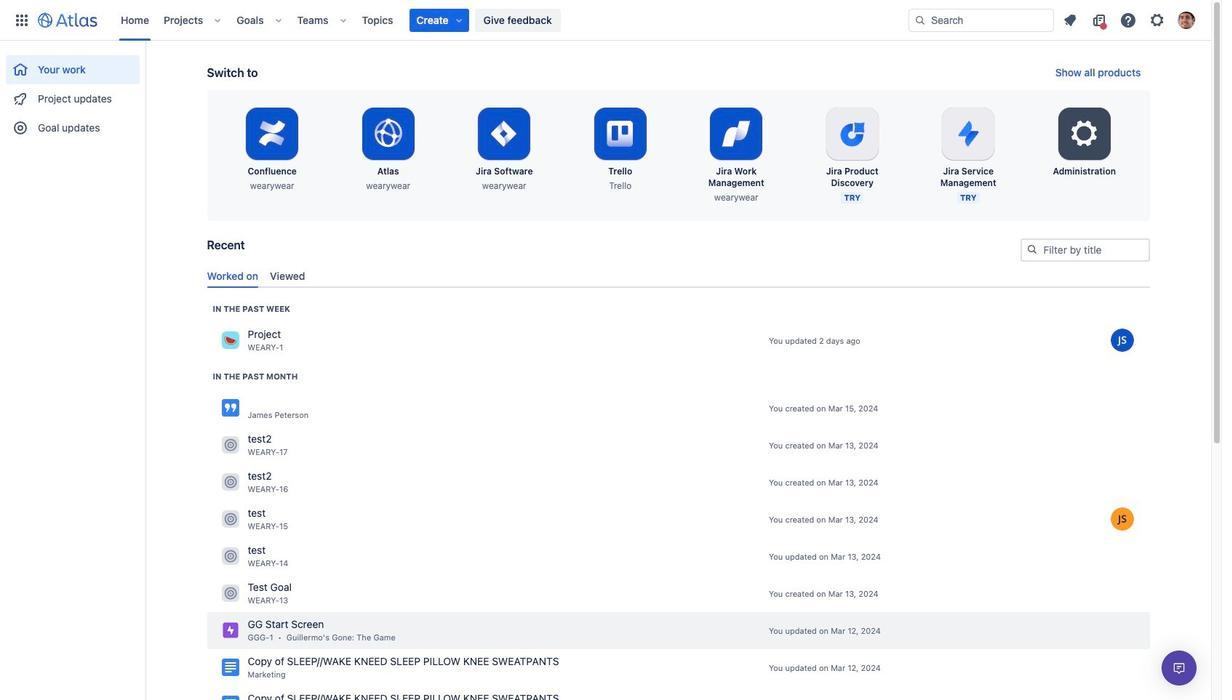 Task type: describe. For each thing, give the bounding box(es) containing it.
top element
[[9, 0, 909, 40]]

switch to... image
[[13, 11, 31, 29]]

confluence image
[[221, 400, 239, 417]]

settings image
[[1067, 116, 1102, 151]]

2 confluence image from the top
[[221, 696, 239, 700]]

notifications image
[[1061, 11, 1079, 29]]

settings image
[[1149, 11, 1166, 29]]

heading for 3rd townsquare icon from the bottom of the page
[[213, 303, 290, 315]]

1 townsquare image from the top
[[221, 332, 239, 349]]



Task type: vqa. For each thing, say whether or not it's contained in the screenshot.
SLACK LOGO SHOWING NAN CHANNELS ARE CONNECTED TO THIS GOAL
no



Task type: locate. For each thing, give the bounding box(es) containing it.
Search field
[[909, 8, 1054, 32]]

townsquare image
[[221, 332, 239, 349], [221, 437, 239, 454], [221, 585, 239, 603]]

search image
[[1026, 244, 1038, 255]]

0 vertical spatial townsquare image
[[221, 474, 239, 491]]

townsquare image up confluence icon
[[221, 332, 239, 349]]

2 vertical spatial townsquare image
[[221, 585, 239, 603]]

0 vertical spatial heading
[[213, 303, 290, 315]]

2 vertical spatial townsquare image
[[221, 548, 239, 565]]

group
[[6, 41, 140, 147]]

3 townsquare image from the top
[[221, 585, 239, 603]]

confluence image
[[221, 659, 239, 677], [221, 696, 239, 700]]

1 heading from the top
[[213, 303, 290, 315]]

1 vertical spatial confluence image
[[221, 696, 239, 700]]

townsquare image
[[221, 474, 239, 491], [221, 511, 239, 528], [221, 548, 239, 565]]

None search field
[[909, 8, 1054, 32]]

0 vertical spatial townsquare image
[[221, 332, 239, 349]]

1 vertical spatial heading
[[213, 371, 298, 382]]

help image
[[1119, 11, 1137, 29]]

heading for confluence icon
[[213, 371, 298, 382]]

open intercom messenger image
[[1170, 660, 1188, 677]]

townsquare image up jira image
[[221, 585, 239, 603]]

account image
[[1178, 11, 1195, 29]]

0 vertical spatial confluence image
[[221, 659, 239, 677]]

banner
[[0, 0, 1211, 41]]

heading
[[213, 303, 290, 315], [213, 371, 298, 382]]

Filter by title field
[[1022, 240, 1148, 260]]

tab list
[[201, 264, 1155, 288]]

2 townsquare image from the top
[[221, 437, 239, 454]]

1 vertical spatial townsquare image
[[221, 511, 239, 528]]

search image
[[914, 14, 926, 26]]

townsquare image down confluence icon
[[221, 437, 239, 454]]

jira image
[[221, 622, 239, 640]]

1 townsquare image from the top
[[221, 474, 239, 491]]

2 heading from the top
[[213, 371, 298, 382]]

3 townsquare image from the top
[[221, 548, 239, 565]]

1 vertical spatial townsquare image
[[221, 437, 239, 454]]

2 townsquare image from the top
[[221, 511, 239, 528]]

1 confluence image from the top
[[221, 659, 239, 677]]



